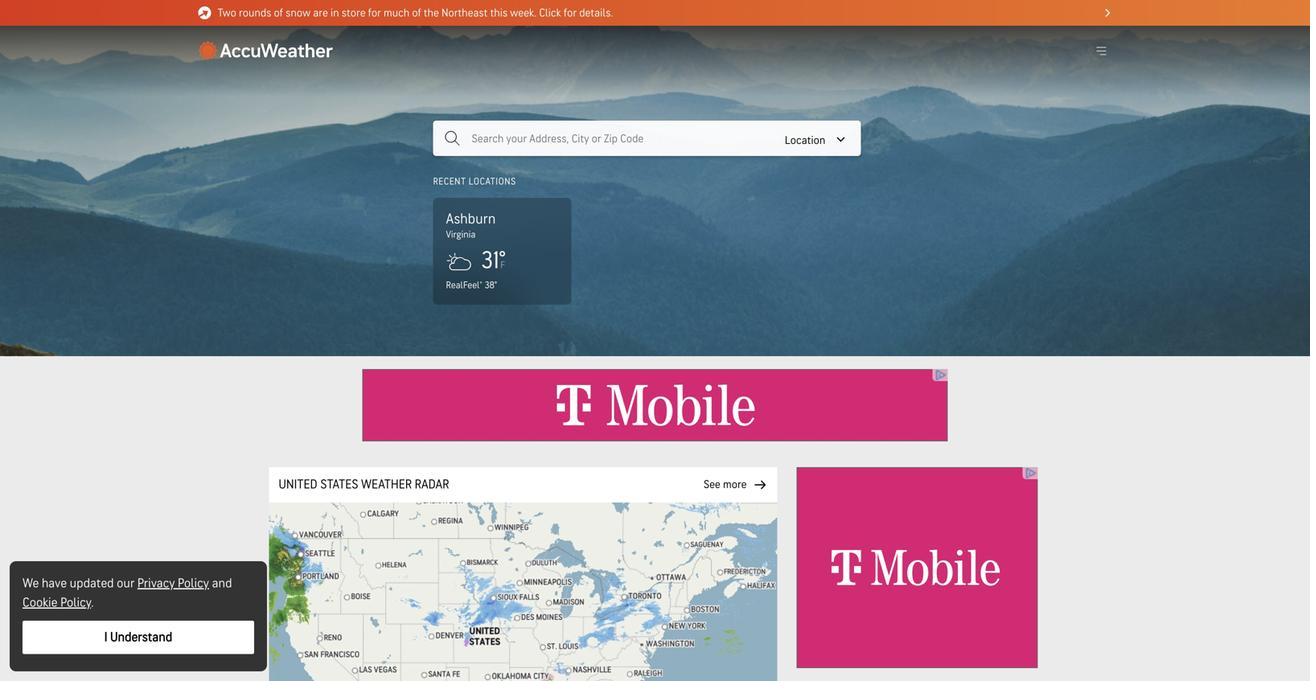 Task type: describe. For each thing, give the bounding box(es) containing it.
ashburn
[[446, 211, 496, 228]]

0 vertical spatial advertisement element
[[362, 369, 948, 442]]

more
[[723, 478, 747, 491]]

two
[[218, 6, 236, 20]]

31°
[[481, 247, 511, 276]]

realfeel® 38°
[[446, 280, 497, 291]]

privacy policy link
[[137, 576, 209, 592]]

breaking news image
[[198, 6, 211, 19]]

rounds
[[239, 6, 271, 20]]

weather
[[361, 477, 412, 493]]

much
[[384, 6, 410, 20]]

understand
[[110, 630, 172, 645]]

cookie
[[23, 595, 57, 611]]

this
[[490, 6, 508, 20]]

and
[[212, 576, 232, 592]]

our
[[117, 576, 135, 592]]

two rounds of snow are in store for much of the northeast this week. click for details. link
[[173, 0, 1138, 26]]

recent locations
[[433, 176, 516, 187]]

1 vertical spatial advertisement element
[[797, 467, 1038, 668]]

united
[[279, 477, 317, 493]]

week.
[[510, 6, 537, 20]]

we have updated our privacy policy and cookie policy .
[[23, 576, 232, 611]]

united states weather radar image
[[269, 503, 777, 681]]

details.
[[579, 6, 613, 20]]

2 for from the left
[[564, 6, 577, 20]]

northeast
[[442, 6, 488, 20]]

click
[[539, 6, 561, 20]]

i
[[104, 630, 107, 645]]

ashburn virginia
[[446, 211, 496, 240]]

virginia
[[446, 229, 476, 240]]

see
[[704, 478, 721, 491]]

locations
[[469, 176, 516, 187]]

cookie policy link
[[23, 595, 91, 611]]

snow
[[286, 6, 311, 20]]



Task type: locate. For each thing, give the bounding box(es) containing it.
i understand
[[104, 630, 172, 645]]

privacy
[[137, 576, 175, 592]]

f
[[501, 259, 505, 271]]

0 horizontal spatial of
[[274, 6, 283, 20]]

updated
[[70, 576, 114, 592]]

realfeel®
[[446, 280, 483, 291]]

united states weather radar
[[279, 477, 449, 493]]

policy down updated on the left of page
[[60, 595, 91, 611]]

0 horizontal spatial policy
[[60, 595, 91, 611]]

38°
[[485, 280, 497, 291]]

policy left and
[[178, 576, 209, 592]]

in
[[331, 6, 339, 20]]

of left the on the left top of page
[[412, 6, 421, 20]]

location
[[785, 134, 826, 147]]

1 of from the left
[[274, 6, 283, 20]]

.
[[91, 595, 94, 611]]

chevron right image
[[1106, 9, 1110, 17]]

the
[[424, 6, 439, 20]]

0 horizontal spatial for
[[368, 6, 381, 20]]

have
[[42, 576, 67, 592]]

we
[[23, 576, 39, 592]]

1 horizontal spatial for
[[564, 6, 577, 20]]

for right click
[[564, 6, 577, 20]]

2 of from the left
[[412, 6, 421, 20]]

chevron down image
[[837, 137, 845, 142]]

1 horizontal spatial policy
[[178, 576, 209, 592]]

for
[[368, 6, 381, 20], [564, 6, 577, 20]]

Search your Address, City or Zip Code text field
[[472, 131, 747, 146]]

see more
[[704, 478, 747, 491]]

1 for from the left
[[368, 6, 381, 20]]

policy
[[178, 576, 209, 592], [60, 595, 91, 611]]

0 vertical spatial policy
[[178, 576, 209, 592]]

store
[[342, 6, 366, 20]]

radar
[[415, 477, 449, 493]]

1 horizontal spatial of
[[412, 6, 421, 20]]

advertisement element
[[362, 369, 948, 442], [797, 467, 1038, 668]]

of
[[274, 6, 283, 20], [412, 6, 421, 20]]

hamburger image
[[1091, 40, 1112, 61]]

states
[[320, 477, 358, 493]]

are
[[313, 6, 328, 20]]

recent
[[433, 176, 466, 187]]

two rounds of snow are in store for much of the northeast this week. click for details.
[[218, 6, 613, 20]]

1 vertical spatial policy
[[60, 595, 91, 611]]

for right store on the left of page
[[368, 6, 381, 20]]

of left the snow
[[274, 6, 283, 20]]



Task type: vqa. For each thing, say whether or not it's contained in the screenshot.
Public
no



